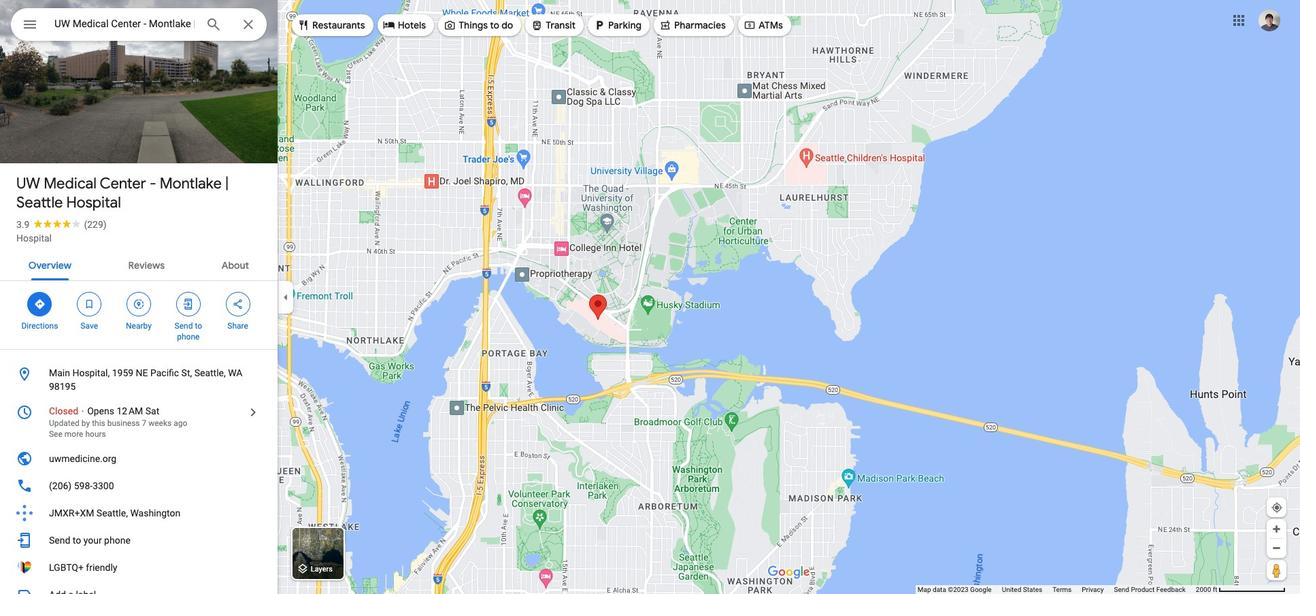Task type: describe. For each thing, give the bounding box(es) containing it.
send for send to phone
[[175, 321, 193, 331]]

(229)
[[84, 219, 107, 230]]

friendly
[[86, 562, 117, 573]]

information for uw medical center - montlake | seattle hospital region
[[0, 358, 278, 581]]


[[34, 297, 46, 312]]

privacy button
[[1082, 585, 1104, 594]]

2000 ft
[[1196, 586, 1218, 593]]

phone inside button
[[104, 535, 131, 546]]

 things to do
[[444, 17, 513, 32]]

atms
[[759, 19, 783, 31]]

UW Medical Center - Montlake | Seattle Hospital field
[[11, 8, 267, 41]]

business
[[107, 419, 140, 428]]

 button
[[11, 8, 49, 44]]

save
[[81, 321, 98, 331]]

⋅
[[81, 406, 85, 416]]

-
[[150, 174, 156, 193]]

ft
[[1213, 586, 1218, 593]]

zoom in image
[[1272, 524, 1282, 534]]

terms button
[[1053, 585, 1072, 594]]

by
[[82, 419, 90, 428]]

pacific
[[150, 367, 179, 378]]

send product feedback
[[1114, 586, 1186, 593]]

pharmacies
[[674, 19, 726, 31]]

see
[[49, 429, 62, 439]]

main hospital, 1959 ne pacific st, seattle, wa 98195
[[49, 367, 243, 392]]

(206) 598-3300 button
[[0, 472, 278, 499]]

none field inside uw medical center - montlake | seattle hospital field
[[54, 16, 195, 32]]

tab list inside 'uw medical center - montlake | seattle hospital' main content
[[0, 248, 278, 280]]

transit
[[546, 19, 576, 31]]


[[383, 17, 395, 32]]

this
[[92, 419, 105, 428]]

main
[[49, 367, 70, 378]]

restaurants
[[312, 19, 365, 31]]

photo of uw medical center - montlake | seattle hospital image
[[0, 0, 280, 163]]

 parking
[[593, 17, 642, 32]]

google account: nolan park  
(nolan.park@adept.ai) image
[[1259, 9, 1281, 31]]

map
[[918, 586, 931, 593]]

google
[[970, 586, 992, 593]]


[[593, 17, 606, 32]]

send to your phone
[[49, 535, 131, 546]]

footer inside the google maps element
[[918, 585, 1196, 594]]

about button
[[211, 248, 260, 280]]

states
[[1023, 586, 1043, 593]]

(206)
[[49, 480, 72, 491]]

more
[[65, 429, 83, 439]]

photos
[[56, 135, 89, 148]]

washington
[[130, 508, 181, 519]]

seattle
[[16, 193, 63, 212]]


[[232, 297, 244, 312]]

339 photos
[[35, 135, 89, 148]]

updated
[[49, 419, 80, 428]]

reviews button
[[117, 248, 176, 280]]

collapse side panel image
[[278, 290, 293, 305]]

jmxr+xm
[[49, 508, 94, 519]]

wa
[[228, 367, 243, 378]]

98195
[[49, 381, 76, 392]]

show your location image
[[1271, 502, 1283, 514]]


[[182, 297, 194, 312]]

 atms
[[744, 17, 783, 32]]

center
[[100, 174, 146, 193]]

united
[[1002, 586, 1022, 593]]

medical
[[44, 174, 97, 193]]

3.9 stars image
[[30, 219, 84, 228]]

hotels
[[398, 19, 426, 31]]

339 photos button
[[10, 129, 95, 153]]

nearby
[[126, 321, 152, 331]]

send to your phone button
[[0, 527, 278, 554]]

main hospital, 1959 ne pacific st, seattle, wa 98195 button
[[0, 361, 278, 399]]

st,
[[181, 367, 192, 378]]


[[22, 15, 38, 34]]

show street view coverage image
[[1267, 560, 1287, 580]]

ne
[[136, 367, 148, 378]]

3.9
[[16, 219, 30, 230]]

closed
[[49, 406, 78, 416]]

2000 ft button
[[1196, 586, 1286, 593]]



Task type: locate. For each thing, give the bounding box(es) containing it.
hours
[[85, 429, 106, 439]]

uw
[[16, 174, 40, 193]]

do
[[502, 19, 513, 31]]

1 vertical spatial hospital
[[16, 233, 52, 244]]

1 vertical spatial to
[[195, 321, 202, 331]]

ago
[[174, 419, 187, 428]]

about
[[222, 259, 249, 272]]


[[444, 17, 456, 32]]

hospital button
[[16, 231, 52, 245]]

your
[[83, 535, 102, 546]]

1 horizontal spatial send
[[175, 321, 193, 331]]

lgbtq+ friendly
[[49, 562, 117, 573]]

0 vertical spatial phone
[[177, 332, 200, 342]]

1 horizontal spatial to
[[195, 321, 202, 331]]

reviews
[[128, 259, 165, 272]]

1 vertical spatial send
[[49, 535, 70, 546]]

1 horizontal spatial phone
[[177, 332, 200, 342]]

united states
[[1002, 586, 1043, 593]]


[[297, 17, 310, 32]]

footer
[[918, 585, 1196, 594]]

closed ⋅ opens 12 am sat updated by this business 7 weeks ago see more hours
[[49, 406, 187, 439]]

overview
[[28, 259, 71, 272]]

 hotels
[[383, 17, 426, 32]]

to inside button
[[73, 535, 81, 546]]

seattle,
[[194, 367, 226, 378], [97, 508, 128, 519]]

2 vertical spatial send
[[1114, 586, 1130, 593]]

phone down ''
[[177, 332, 200, 342]]

uwmedicine.org link
[[0, 445, 278, 472]]

1 vertical spatial seattle,
[[97, 508, 128, 519]]

google maps element
[[0, 0, 1300, 594]]

send down ''
[[175, 321, 193, 331]]

0 vertical spatial send
[[175, 321, 193, 331]]


[[659, 17, 672, 32]]

united states button
[[1002, 585, 1043, 594]]

jmxr+xm seattle, washington
[[49, 508, 181, 519]]

 restaurants
[[297, 17, 365, 32]]

to left "share"
[[195, 321, 202, 331]]

598-
[[74, 480, 93, 491]]

to for send to phone
[[195, 321, 202, 331]]

seattle, right st, at bottom
[[194, 367, 226, 378]]

phone inside the send to phone
[[177, 332, 200, 342]]

footer containing map data ©2023 google
[[918, 585, 1196, 594]]


[[133, 297, 145, 312]]

12 am
[[117, 406, 143, 416]]

1959
[[112, 367, 133, 378]]

0 horizontal spatial seattle,
[[97, 508, 128, 519]]

to
[[490, 19, 499, 31], [195, 321, 202, 331], [73, 535, 81, 546]]

montlake
[[160, 174, 222, 193]]

hospital down the 3.9
[[16, 233, 52, 244]]

sat
[[145, 406, 159, 416]]

send product feedback button
[[1114, 585, 1186, 594]]

send inside information for uw medical center - montlake | seattle hospital region
[[49, 535, 70, 546]]

seattle, inside button
[[97, 508, 128, 519]]

1 vertical spatial phone
[[104, 535, 131, 546]]

 pharmacies
[[659, 17, 726, 32]]

send inside the send to phone
[[175, 321, 193, 331]]

2 vertical spatial to
[[73, 535, 81, 546]]

opens
[[87, 406, 114, 416]]

product
[[1131, 586, 1155, 593]]

phone right your
[[104, 535, 131, 546]]

jmxr+xm seattle, washington button
[[0, 499, 278, 527]]

0 vertical spatial hospital
[[66, 193, 121, 212]]

hospital up 229 reviews "element"
[[66, 193, 121, 212]]

phone
[[177, 332, 200, 342], [104, 535, 131, 546]]

to left your
[[73, 535, 81, 546]]

send up lgbtq+
[[49, 535, 70, 546]]

overview button
[[18, 248, 82, 280]]

tab list containing overview
[[0, 248, 278, 280]]


[[83, 297, 95, 312]]

1 horizontal spatial seattle,
[[194, 367, 226, 378]]

3300
[[93, 480, 114, 491]]

0 horizontal spatial hospital
[[16, 233, 52, 244]]

to for send to your phone
[[73, 535, 81, 546]]

send to phone
[[175, 321, 202, 342]]

©2023
[[948, 586, 969, 593]]

uw medical center - montlake | seattle hospital main content
[[0, 0, 280, 594]]

uw medical center - montlake | seattle hospital
[[16, 174, 229, 212]]

(206) 598-3300
[[49, 480, 114, 491]]

 search field
[[11, 8, 267, 44]]

seattle, down '3300'
[[97, 508, 128, 519]]

 transit
[[531, 17, 576, 32]]

feedback
[[1157, 586, 1186, 593]]

2 horizontal spatial to
[[490, 19, 499, 31]]

0 horizontal spatial to
[[73, 535, 81, 546]]

map data ©2023 google
[[918, 586, 992, 593]]

seattle, inside main hospital, 1959 ne pacific st, seattle, wa 98195
[[194, 367, 226, 378]]

send
[[175, 321, 193, 331], [49, 535, 70, 546], [1114, 586, 1130, 593]]

uwmedicine.org
[[49, 453, 117, 464]]

229 reviews element
[[84, 219, 107, 230]]

data
[[933, 586, 946, 593]]

2 horizontal spatial send
[[1114, 586, 1130, 593]]

|
[[225, 174, 229, 193]]

7
[[142, 419, 146, 428]]

hospital inside uw medical center - montlake | seattle hospital
[[66, 193, 121, 212]]

None field
[[54, 16, 195, 32]]

share
[[227, 321, 248, 331]]

actions for uw medical center - montlake | seattle hospital region
[[0, 281, 278, 349]]


[[531, 17, 543, 32]]

2000
[[1196, 586, 1211, 593]]

to left the do at the top left of page
[[490, 19, 499, 31]]

0 vertical spatial to
[[490, 19, 499, 31]]

send for send product feedback
[[1114, 586, 1130, 593]]

parking
[[608, 19, 642, 31]]

layers
[[311, 565, 333, 574]]

weeks
[[148, 419, 172, 428]]


[[744, 17, 756, 32]]

hospital,
[[72, 367, 110, 378]]

0 horizontal spatial phone
[[104, 535, 131, 546]]

send left product
[[1114, 586, 1130, 593]]

tab list
[[0, 248, 278, 280]]

to inside the send to phone
[[195, 321, 202, 331]]

to inside  things to do
[[490, 19, 499, 31]]

lgbtq+
[[49, 562, 84, 573]]

1 horizontal spatial hospital
[[66, 193, 121, 212]]

0 vertical spatial seattle,
[[194, 367, 226, 378]]

zoom out image
[[1272, 543, 1282, 553]]

hospital
[[66, 193, 121, 212], [16, 233, 52, 244]]

send for send to your phone
[[49, 535, 70, 546]]

0 horizontal spatial send
[[49, 535, 70, 546]]

things
[[459, 19, 488, 31]]

terms
[[1053, 586, 1072, 593]]



Task type: vqa. For each thing, say whether or not it's contained in the screenshot.
the leftmost phone
yes



